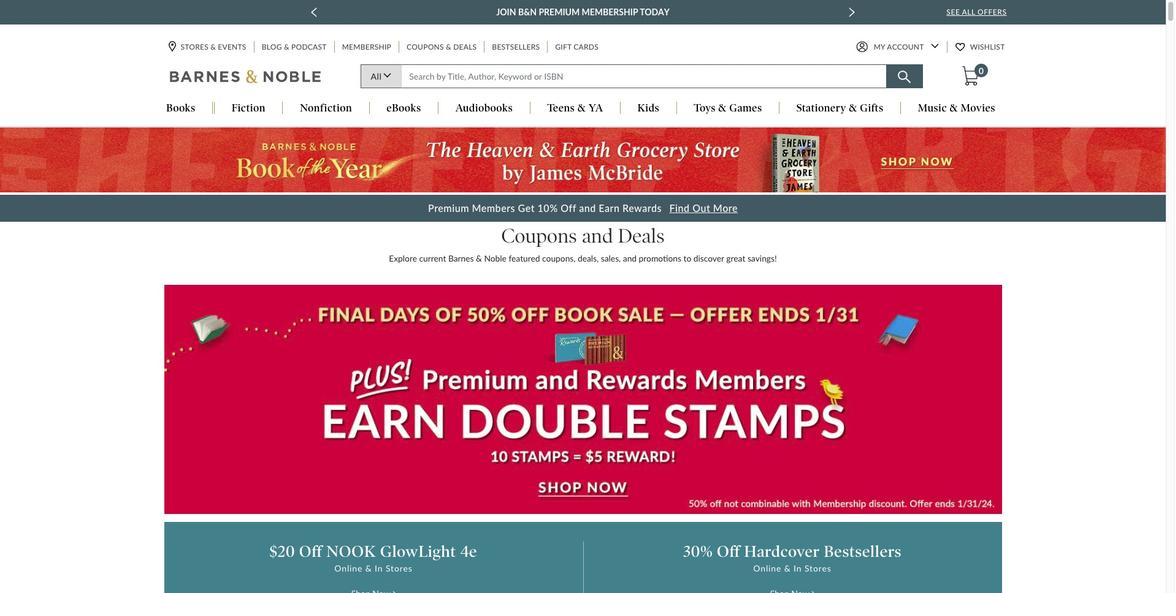 Task type: locate. For each thing, give the bounding box(es) containing it.
1 vertical spatial bestsellers
[[824, 543, 902, 562]]

account
[[887, 43, 924, 52]]

1 vertical spatial and
[[582, 225, 613, 249]]

toys & games
[[694, 102, 762, 114]]

1 horizontal spatial premium
[[539, 7, 580, 17]]

audiobooks button
[[439, 102, 530, 116]]

wishlist
[[970, 43, 1005, 52]]

stores left the events
[[181, 43, 209, 52]]

deals left bestsellers link
[[453, 43, 477, 52]]

2 vertical spatial and
[[623, 253, 637, 264]]

1 in from the left
[[375, 564, 383, 574]]

&
[[211, 43, 216, 52], [284, 43, 289, 52], [446, 43, 451, 52], [578, 102, 586, 114], [719, 102, 727, 114], [849, 102, 858, 114], [950, 102, 958, 114], [476, 253, 482, 264], [366, 564, 372, 574], [785, 564, 791, 574]]

2 in from the left
[[794, 564, 802, 574]]

all down membership link
[[371, 71, 382, 82]]

2 horizontal spatial off
[[717, 543, 740, 562]]

coupons for and
[[501, 225, 577, 249]]

and left earn at the top right of page
[[579, 203, 596, 214]]

premium left members
[[428, 203, 469, 214]]

off inside $20 off nook glowlight 4e online & in stores
[[299, 543, 322, 562]]

in
[[375, 564, 383, 574], [794, 564, 802, 574]]

0 horizontal spatial online
[[335, 564, 363, 574]]

to
[[684, 253, 692, 264]]

& for stores
[[211, 43, 216, 52]]

0 horizontal spatial off
[[299, 543, 322, 562]]

1 horizontal spatial all
[[962, 7, 976, 17]]

premium
[[539, 7, 580, 17], [428, 203, 469, 214]]

0 vertical spatial coupons
[[407, 43, 444, 52]]

off right $20
[[299, 543, 322, 562]]

coupons for &
[[407, 43, 444, 52]]

gift cards link
[[554, 41, 600, 53]]

cards
[[574, 43, 599, 52]]

in inside 30% off hardcover bestsellers online & in stores
[[794, 564, 802, 574]]

promotions
[[639, 253, 682, 264]]

in down nook
[[375, 564, 383, 574]]

toys & games button
[[677, 102, 779, 116]]

4e
[[460, 543, 477, 562]]

1 vertical spatial deals
[[618, 225, 665, 249]]

0 vertical spatial deals
[[453, 43, 477, 52]]

more
[[713, 203, 738, 214]]

membership up all link
[[342, 43, 392, 52]]

bestsellers link
[[491, 41, 541, 53]]

deals down rewards
[[618, 225, 665, 249]]

stores
[[181, 43, 209, 52], [386, 564, 413, 574], [805, 564, 832, 574]]

Search by Title, Author, Keyword or ISBN text field
[[401, 65, 887, 89]]

1 horizontal spatial in
[[794, 564, 802, 574]]

premium members get 10% off and earn rewards find out more
[[428, 203, 738, 214]]

stores inside $20 off nook glowlight 4e online & in stores
[[386, 564, 413, 574]]

music
[[918, 102, 947, 114]]

0 vertical spatial bestsellers
[[492, 43, 540, 52]]

explore
[[389, 253, 417, 264]]

all
[[962, 7, 976, 17], [371, 71, 382, 82]]

deals
[[453, 43, 477, 52], [618, 225, 665, 249]]

membership
[[582, 7, 638, 17], [342, 43, 392, 52]]

1 vertical spatial all
[[371, 71, 382, 82]]

hardcover
[[744, 543, 820, 562]]

premium right b&n
[[539, 7, 580, 17]]

rewards
[[623, 203, 662, 214]]

1 horizontal spatial bestsellers
[[824, 543, 902, 562]]

coupons and deals explore current barnes & noble featured coupons, deals, sales, and promotions to discover great savings!
[[389, 225, 777, 264]]

see
[[947, 7, 960, 17]]

& inside $20 off nook glowlight 4e online & in stores
[[366, 564, 372, 574]]

1 vertical spatial premium
[[428, 203, 469, 214]]

stores down the glowlight
[[386, 564, 413, 574]]

online
[[335, 564, 363, 574], [754, 564, 782, 574]]

& for teens
[[578, 102, 586, 114]]

online down hardcover
[[754, 564, 782, 574]]

down arrow image
[[931, 44, 939, 49]]

0 horizontal spatial stores
[[181, 43, 209, 52]]

None field
[[401, 65, 887, 89]]

great savings!
[[727, 253, 777, 264]]

coupons inside coupons and deals explore current barnes & noble featured coupons, deals, sales, and promotions to discover great savings!
[[501, 225, 577, 249]]

off right 30%
[[717, 543, 740, 562]]

discover
[[694, 253, 724, 264]]

coupons & deals link
[[406, 41, 478, 53]]

coupons & deals
[[407, 43, 477, 52]]

games
[[730, 102, 762, 114]]

coupons,
[[542, 253, 576, 264]]

1 horizontal spatial deals
[[618, 225, 665, 249]]

see all offers link
[[947, 7, 1007, 17]]

0 horizontal spatial coupons
[[407, 43, 444, 52]]

1 horizontal spatial off
[[561, 203, 576, 214]]

gift cards
[[555, 43, 599, 52]]

coupons up featured
[[501, 225, 577, 249]]

0 horizontal spatial all
[[371, 71, 382, 82]]

online inside $20 off nook glowlight 4e online & in stores
[[335, 564, 363, 574]]

join
[[497, 7, 516, 17]]

teens
[[547, 102, 575, 114]]

premium inside coupons and deals main content
[[428, 203, 469, 214]]

my account
[[874, 43, 924, 52]]

previous slide / item image
[[311, 7, 317, 17]]

deals inside coupons and deals explore current barnes & noble featured coupons, deals, sales, and promotions to discover great savings!
[[618, 225, 665, 249]]

online down nook
[[335, 564, 363, 574]]

logo image
[[170, 70, 322, 87]]

featured
[[509, 253, 540, 264]]

blog & podcast
[[262, 43, 327, 52]]

coupons
[[407, 43, 444, 52], [501, 225, 577, 249]]

30%
[[683, 543, 713, 562]]

offers
[[978, 7, 1007, 17]]

in down hardcover
[[794, 564, 802, 574]]

join b&n premium membership today
[[497, 7, 670, 17]]

coupons right membership link
[[407, 43, 444, 52]]

membership up cards
[[582, 7, 638, 17]]

current
[[419, 253, 446, 264]]

music & movies
[[918, 102, 996, 114]]

2 horizontal spatial stores
[[805, 564, 832, 574]]

1 online from the left
[[335, 564, 363, 574]]

sales,
[[601, 253, 621, 264]]

stores & events link
[[168, 41, 248, 53]]

1 horizontal spatial coupons
[[501, 225, 577, 249]]

kids button
[[621, 102, 677, 116]]

1 vertical spatial coupons
[[501, 225, 577, 249]]

0 horizontal spatial deals
[[453, 43, 477, 52]]

stores & events
[[181, 43, 246, 52]]

1 horizontal spatial online
[[754, 564, 782, 574]]

0 vertical spatial membership
[[582, 7, 638, 17]]

off inside 30% off hardcover bestsellers online & in stores
[[717, 543, 740, 562]]

ya
[[589, 102, 603, 114]]

2 online from the left
[[754, 564, 782, 574]]

bestsellers
[[492, 43, 540, 52], [824, 543, 902, 562]]

stationery & gifts
[[797, 102, 884, 114]]

0 vertical spatial premium
[[539, 7, 580, 17]]

0 horizontal spatial premium
[[428, 203, 469, 214]]

1 horizontal spatial stores
[[386, 564, 413, 574]]

all right the see
[[962, 7, 976, 17]]

off
[[561, 203, 576, 214], [299, 543, 322, 562], [717, 543, 740, 562]]

0 vertical spatial all
[[962, 7, 976, 17]]

off right the 10%
[[561, 203, 576, 214]]

stores down hardcover
[[805, 564, 832, 574]]

0 horizontal spatial membership
[[342, 43, 392, 52]]

and right sales,
[[623, 253, 637, 264]]

books
[[166, 102, 195, 114]]

get
[[518, 203, 535, 214]]

and
[[579, 203, 596, 214], [582, 225, 613, 249], [623, 253, 637, 264]]

deals for &
[[453, 43, 477, 52]]

next slide / item image
[[849, 7, 855, 17]]

0 horizontal spatial in
[[375, 564, 383, 574]]

& for stationery
[[849, 102, 858, 114]]

and up deals,
[[582, 225, 613, 249]]

nonfiction
[[300, 102, 352, 114]]

$20 off nook glowlight 4e online & in stores
[[270, 543, 477, 574]]



Task type: vqa. For each thing, say whether or not it's contained in the screenshot.
"&" in MUSIC & MOVIES button
yes



Task type: describe. For each thing, give the bounding box(es) containing it.
today
[[640, 7, 670, 17]]

b&n
[[518, 7, 537, 17]]

earn
[[599, 203, 620, 214]]

0 button
[[961, 64, 988, 87]]

audiobooks
[[456, 102, 513, 114]]

deals,
[[578, 253, 599, 264]]

user image
[[856, 41, 868, 53]]

0 vertical spatial and
[[579, 203, 596, 214]]

& for blog
[[284, 43, 289, 52]]

off for $20 off nook glowlight 4e
[[299, 543, 322, 562]]

out
[[693, 203, 711, 214]]

find
[[670, 203, 690, 214]]

off for 30% off hardcover bestsellers
[[717, 543, 740, 562]]

& for toys
[[719, 102, 727, 114]]

members
[[472, 203, 515, 214]]

see all offers
[[947, 7, 1007, 17]]

fiction
[[232, 102, 266, 114]]

music & movies button
[[901, 102, 1013, 116]]

deals for and
[[618, 225, 665, 249]]

teens & ya button
[[530, 102, 620, 116]]

gifts
[[860, 102, 884, 114]]

1 horizontal spatial membership
[[582, 7, 638, 17]]

0
[[979, 66, 984, 76]]

barnes & noble book of the year: the heaven & earth grocery store. shop now image
[[0, 128, 1166, 193]]

noble
[[484, 253, 507, 264]]

blog
[[262, 43, 282, 52]]

stationery & gifts button
[[780, 102, 901, 116]]

coupons and deals main content
[[0, 127, 1166, 594]]

bestsellers inside 30% off hardcover bestsellers online & in stores
[[824, 543, 902, 562]]

1 vertical spatial membership
[[342, 43, 392, 52]]

membership link
[[341, 41, 393, 53]]

toys
[[694, 102, 716, 114]]

ebooks
[[387, 102, 421, 114]]

nook
[[326, 543, 376, 562]]

& inside coupons and deals explore current barnes & noble featured coupons, deals, sales, and promotions to discover great savings!
[[476, 253, 482, 264]]

gift
[[555, 43, 572, 52]]

10%
[[538, 203, 558, 214]]

podcast
[[291, 43, 327, 52]]

wishlist link
[[956, 41, 1007, 53]]

0 horizontal spatial bestsellers
[[492, 43, 540, 52]]

50% off* thousands of hardcover books limited time only. final days! plus, premium & reward members earn double stamps! *50% off not combinable with membership discount. offer ends 1/31/24. image
[[164, 285, 1002, 515]]

stores inside 30% off hardcover bestsellers online & in stores
[[805, 564, 832, 574]]

search image
[[898, 71, 911, 84]]

all link
[[360, 65, 401, 89]]

kids
[[638, 102, 660, 114]]

teens & ya
[[547, 102, 603, 114]]

$20
[[270, 543, 295, 562]]

in inside $20 off nook glowlight 4e online & in stores
[[375, 564, 383, 574]]

join b&n premium membership today link
[[497, 5, 670, 20]]

& for coupons
[[446, 43, 451, 52]]

& inside 30% off hardcover bestsellers online & in stores
[[785, 564, 791, 574]]

stationery
[[797, 102, 847, 114]]

my
[[874, 43, 886, 52]]

online inside 30% off hardcover bestsellers online & in stores
[[754, 564, 782, 574]]

glowlight
[[380, 543, 456, 562]]

30% off hardcover bestsellers online & in stores
[[683, 543, 902, 574]]

ebooks button
[[370, 102, 438, 116]]

fiction button
[[215, 102, 282, 116]]

cart image
[[963, 67, 979, 86]]

events
[[218, 43, 246, 52]]

& for music
[[950, 102, 958, 114]]

movies
[[961, 102, 996, 114]]

barnes
[[448, 253, 474, 264]]

my account button
[[856, 41, 939, 53]]

nonfiction button
[[283, 102, 369, 116]]

blog & podcast link
[[261, 41, 328, 53]]

books button
[[149, 102, 212, 116]]



